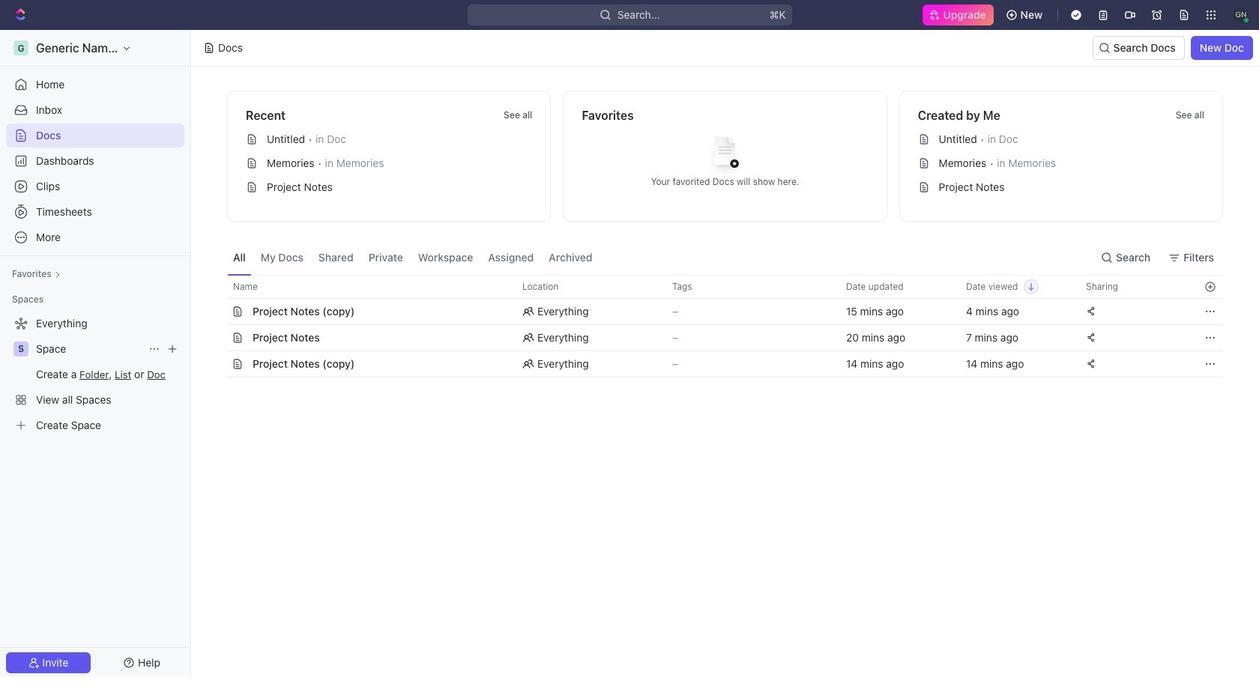 Task type: describe. For each thing, give the bounding box(es) containing it.
tree inside sidebar navigation
[[6, 312, 184, 438]]

3 row from the top
[[211, 325, 1224, 352]]

2 row from the top
[[211, 298, 1224, 325]]

no favorited docs image
[[696, 125, 756, 185]]

1 row from the top
[[211, 275, 1224, 299]]



Task type: vqa. For each thing, say whether or not it's contained in the screenshot.
Generic Name's Workspace, , element
yes



Task type: locate. For each thing, give the bounding box(es) containing it.
tree
[[6, 312, 184, 438]]

table
[[211, 275, 1224, 378]]

sidebar navigation
[[0, 30, 194, 678]]

4 row from the top
[[211, 351, 1224, 378]]

space, , element
[[13, 342, 28, 357]]

tab list
[[227, 240, 599, 275]]

row
[[211, 275, 1224, 299], [211, 298, 1224, 325], [211, 325, 1224, 352], [211, 351, 1224, 378]]

generic name's workspace, , element
[[13, 40, 28, 55]]



